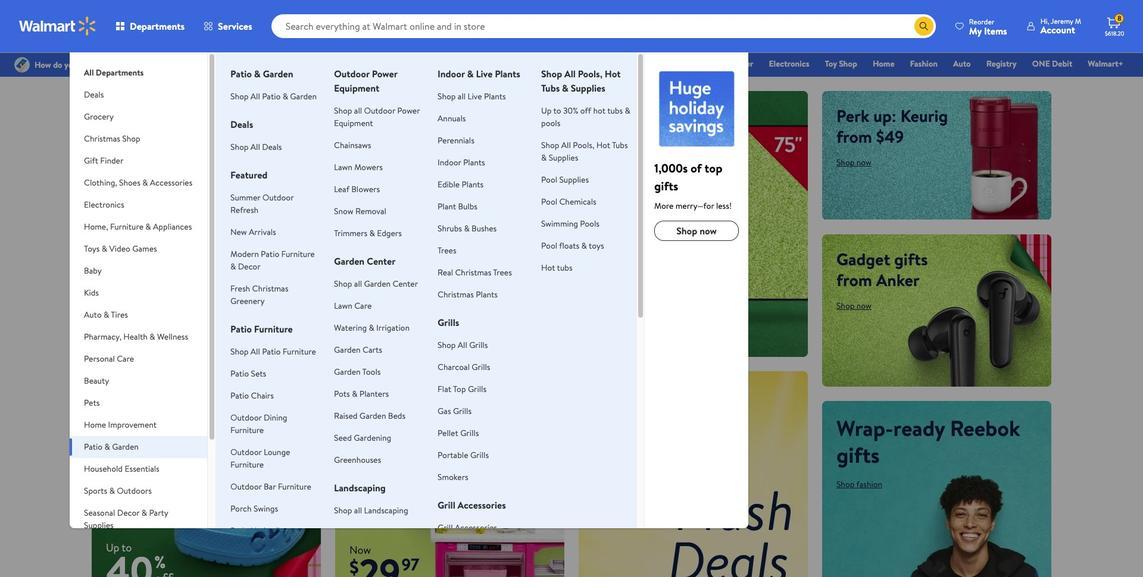 Task type: locate. For each thing, give the bounding box(es) containing it.
swimming pools
[[541, 218, 600, 230]]

electronics down "clothing,"
[[84, 199, 124, 211]]

0 horizontal spatial gift
[[84, 155, 98, 167]]

barbie
[[388, 384, 434, 408]]

now up gardening
[[370, 416, 385, 428]]

all up sets at the left bottom of the page
[[251, 346, 260, 358]]

outdoor inside outdoor power equipment
[[334, 67, 370, 80]]

gift finder for gift finder link
[[714, 58, 754, 70]]

1 vertical spatial grill accessories
[[438, 522, 497, 534]]

up inside group
[[106, 541, 119, 556]]

0 vertical spatial electronics
[[769, 58, 810, 70]]

shop now up health
[[106, 308, 141, 320]]

center left the real
[[393, 278, 418, 290]]

1 lawn from the top
[[334, 161, 352, 173]]

gifts
[[434, 117, 527, 183], [654, 178, 679, 194], [380, 236, 396, 248], [894, 247, 928, 271], [837, 440, 880, 470]]

1 horizontal spatial auto
[[953, 58, 971, 70]]

perennials
[[438, 135, 475, 146]]

& inside "sports & outdoors" dropdown button
[[109, 485, 115, 497]]

lawn for lawn mowers
[[334, 161, 352, 173]]

indoor up "edible"
[[438, 157, 461, 169]]

0 horizontal spatial deals
[[84, 89, 104, 101]]

1 vertical spatial gift finder
[[84, 155, 123, 167]]

0 vertical spatial live
[[476, 67, 493, 80]]

electronics inside dropdown button
[[84, 199, 124, 211]]

plants up edible plants
[[463, 157, 485, 169]]

patio down the greenery
[[230, 323, 252, 336]]

indoor up "shop all live plants" link
[[438, 67, 465, 80]]

toys
[[84, 243, 100, 255]]

grocery up 30%
[[551, 58, 580, 70]]

1 vertical spatial finder
[[100, 155, 123, 167]]

finder inside gift finder dropdown button
[[100, 155, 123, 167]]

& inside patio & garden dropdown button
[[105, 441, 110, 453]]

fashion link
[[905, 57, 943, 70]]

all for shop all grills "link"
[[458, 339, 467, 351]]

grills right pellet
[[460, 428, 479, 439]]

& inside pharmacy, health & wellness dropdown button
[[150, 331, 155, 343]]

finder up "clothing,"
[[100, 155, 123, 167]]

shop left gift finder link
[[680, 58, 698, 70]]

1 indoor from the top
[[438, 67, 465, 80]]

2 horizontal spatial deals
[[262, 141, 282, 153]]

outdoor for outdoor power equipment
[[334, 67, 370, 80]]

gift for gift finder dropdown button on the top of the page
[[84, 155, 98, 167]]

toys & video games button
[[70, 238, 207, 260]]

patio inside dropdown button
[[84, 441, 103, 453]]

portable grills
[[438, 450, 489, 462]]

1 horizontal spatial tubs
[[612, 139, 628, 151]]

shop now link down "gadget gifts from anker"
[[837, 300, 872, 312]]

auto
[[953, 58, 971, 70], [84, 309, 102, 321]]

garden inside dropdown button
[[112, 441, 139, 453]]

all for garden
[[354, 278, 362, 290]]

supplies
[[571, 82, 606, 95], [549, 152, 578, 164], [559, 174, 589, 186], [84, 520, 114, 532]]

0 horizontal spatial up
[[106, 541, 119, 556]]

grill accessories up grill accessories link
[[438, 499, 506, 512]]

furniture up crew
[[281, 248, 315, 260]]

finder for gift finder dropdown button on the top of the page
[[100, 155, 123, 167]]

appliances
[[153, 221, 192, 233]]

edible plants link
[[438, 179, 484, 191]]

tubs up 'pools'
[[541, 82, 560, 95]]

care down health
[[117, 353, 134, 365]]

deals up shop all deals link
[[230, 118, 253, 131]]

2 from from the top
[[837, 268, 872, 292]]

gifts inside "gadget gifts from anker"
[[894, 247, 928, 271]]

0 horizontal spatial top
[[350, 117, 423, 183]]

shop now up the shoes
[[106, 157, 141, 169]]

christmas shop for "christmas shop" dropdown button
[[84, 133, 140, 145]]

gift finder inside dropdown button
[[84, 155, 123, 167]]

all inside shop all outdoor power equipment
[[354, 105, 362, 117]]

shop all patio & garden
[[230, 91, 317, 102]]

1 vertical spatial decor
[[117, 507, 140, 519]]

patio umbrellas
[[230, 525, 287, 537]]

now for it's a barbie world!
[[370, 416, 385, 428]]

1 from from the top
[[837, 125, 872, 148]]

shop now link up the shoes
[[106, 157, 141, 169]]

watering
[[334, 322, 367, 334]]

2 equipment from the top
[[334, 117, 373, 129]]

1 horizontal spatial trees
[[493, 267, 512, 279]]

pool supplies
[[541, 174, 589, 186]]

trimmers & edgers link
[[334, 227, 402, 239]]

2 vertical spatial deals
[[262, 141, 282, 153]]

deals down all departments
[[84, 89, 104, 101]]

care for personal care
[[117, 353, 134, 365]]

garden carts link
[[334, 344, 382, 356]]

& inside shop all pools, hot tubs & supplies link
[[541, 152, 547, 164]]

all up featured
[[251, 141, 260, 153]]

power inside shop all outdoor power equipment
[[397, 105, 420, 117]]

power inside outdoor power equipment
[[372, 67, 398, 80]]

1 vertical spatial power
[[397, 105, 420, 117]]

trees up christmas plants link
[[493, 267, 512, 279]]

& inside "toys & video games" dropdown button
[[102, 243, 107, 255]]

grills up charcoal grills link
[[469, 339, 488, 351]]

shop now link up seed gardening
[[350, 416, 385, 428]]

Search search field
[[271, 14, 936, 38]]

equipment inside outdoor power equipment
[[334, 82, 379, 95]]

christmas shop inside dropdown button
[[84, 133, 140, 145]]

1 vertical spatial tubs
[[612, 139, 628, 151]]

0 vertical spatial tubs
[[541, 82, 560, 95]]

patio sets
[[230, 368, 266, 380]]

raised garden beds link
[[334, 410, 406, 422]]

shop up pharmacy,
[[106, 308, 124, 320]]

0 horizontal spatial home
[[84, 419, 106, 431]]

1 vertical spatial from
[[837, 268, 872, 292]]

1 horizontal spatial decor
[[238, 261, 261, 273]]

outdoor dining furniture
[[230, 412, 287, 437]]

1 vertical spatial essentials
[[125, 463, 159, 475]]

arrivals
[[249, 226, 276, 238]]

decor
[[238, 261, 261, 273], [117, 507, 140, 519]]

all
[[458, 91, 466, 102], [354, 105, 362, 117], [370, 236, 378, 248], [354, 278, 362, 290], [354, 505, 362, 517]]

0 vertical spatial departments
[[130, 20, 185, 33]]

pellet grills link
[[438, 428, 479, 439]]

shop samsung link
[[410, 236, 462, 248]]

all up lawn care
[[354, 278, 362, 290]]

outdoor inside summer outdoor refresh
[[262, 192, 294, 204]]

furniture up toys & video games
[[110, 221, 144, 233]]

plants for indoor plants
[[463, 157, 485, 169]]

pots & planters link
[[334, 388, 389, 400]]

1 horizontal spatial essentials
[[590, 58, 625, 70]]

grill down smokers link
[[438, 499, 455, 512]]

&
[[582, 58, 588, 70], [254, 67, 261, 80], [467, 67, 474, 80], [562, 82, 569, 95], [283, 91, 288, 102], [625, 105, 631, 117], [541, 152, 547, 164], [142, 177, 148, 189], [146, 221, 151, 233], [464, 223, 470, 235], [370, 227, 375, 239], [582, 240, 587, 252], [102, 243, 107, 255], [230, 261, 236, 273], [104, 309, 109, 321], [369, 322, 374, 334], [150, 331, 155, 343], [352, 388, 358, 400], [105, 441, 110, 453], [109, 485, 115, 497], [142, 507, 147, 519]]

leaf blowers
[[334, 183, 380, 195]]

toys
[[589, 240, 604, 252]]

gift
[[714, 58, 728, 70], [84, 155, 98, 167]]

1 horizontal spatial electronics
[[769, 58, 810, 70]]

off right 65%
[[694, 384, 722, 414]]

grass seed link
[[334, 527, 374, 539]]

outdoor inside outdoor dining furniture
[[230, 412, 262, 424]]

edgers
[[377, 227, 402, 239]]

summer outdoor refresh link
[[230, 192, 294, 216]]

0 vertical spatial grill
[[438, 499, 455, 512]]

outdoor for outdoor dining furniture
[[230, 412, 262, 424]]

shop now link for crocs for your crew
[[106, 308, 141, 320]]

patio & garden image
[[654, 67, 739, 151]]

0 horizontal spatial trees
[[438, 245, 457, 257]]

outdoor down outdoor power equipment
[[364, 105, 395, 117]]

1 horizontal spatial top
[[453, 384, 466, 395]]

up for up to 30% off hot tubs & pools
[[541, 105, 552, 117]]

2 pool from the top
[[541, 196, 557, 208]]

to down "shop all patio & garden"
[[263, 104, 278, 127]]

swimming pools link
[[541, 218, 600, 230]]

shop now
[[106, 157, 141, 169], [837, 157, 872, 169], [677, 225, 717, 238], [837, 300, 872, 312], [106, 308, 141, 320], [350, 416, 385, 428]]

0 vertical spatial patio & garden
[[230, 67, 293, 80]]

all up the garden center
[[370, 236, 378, 248]]

shop down merry—for
[[677, 225, 698, 238]]

1 horizontal spatial tubs
[[607, 105, 623, 117]]

now
[[126, 157, 141, 169], [857, 157, 872, 169], [700, 225, 717, 238], [857, 300, 872, 312], [126, 308, 141, 320], [370, 416, 385, 428]]

shop left samsung
[[410, 236, 428, 248]]

1 horizontal spatial seed
[[356, 527, 374, 539]]

0 horizontal spatial decor
[[117, 507, 140, 519]]

all for outdoor
[[354, 105, 362, 117]]

power
[[372, 67, 398, 80], [397, 105, 420, 117]]

accessories down smokers
[[455, 522, 497, 534]]

clothing, shoes & accessories
[[84, 177, 192, 189]]

2 indoor from the top
[[438, 157, 461, 169]]

items
[[984, 24, 1007, 37]]

from
[[837, 125, 872, 148], [837, 268, 872, 292]]

grills up shop all grills "link"
[[438, 316, 459, 329]]

shop now for crocs for your crew
[[106, 308, 141, 320]]

care inside dropdown button
[[117, 353, 134, 365]]

0 vertical spatial finder
[[730, 58, 754, 70]]

up for up to
[[106, 541, 119, 556]]

essentials
[[590, 58, 625, 70], [125, 463, 159, 475]]

shop now link for gadget gifts from anker
[[837, 300, 872, 312]]

shop now link
[[106, 157, 141, 169], [837, 157, 872, 169], [654, 221, 739, 241], [837, 300, 872, 312], [106, 308, 141, 320], [350, 416, 385, 428]]

plant
[[438, 201, 456, 213]]

electronics for electronics dropdown button
[[84, 199, 124, 211]]

1 horizontal spatial christmas shop
[[641, 58, 698, 70]]

shop up chainsaws link
[[334, 105, 352, 117]]

0 horizontal spatial christmas shop
[[84, 133, 140, 145]]

grocery inside dropdown button
[[84, 111, 114, 123]]

0 vertical spatial off
[[581, 105, 591, 117]]

1 horizontal spatial care
[[354, 300, 372, 312]]

0 vertical spatial gift finder
[[714, 58, 754, 70]]

shop up annuals link
[[438, 91, 456, 102]]

2 vertical spatial hot
[[541, 262, 555, 274]]

auto down my
[[953, 58, 971, 70]]

tubs down the up to 30% off hot tubs & pools at top
[[612, 139, 628, 151]]

keurig
[[901, 104, 948, 127]]

2 lawn from the top
[[334, 300, 352, 312]]

shop now link up health
[[106, 308, 141, 320]]

trees
[[438, 245, 457, 257], [493, 267, 512, 279]]

2 shop all pools, hot tubs & supplies from the top
[[541, 139, 628, 164]]

pool for pool floats & toys
[[541, 240, 557, 252]]

2 horizontal spatial off
[[694, 384, 722, 414]]

plants down indoor & live plants
[[484, 91, 506, 102]]

now down "gadget gifts from anker"
[[857, 300, 872, 312]]

center down shop all gifts link
[[367, 255, 396, 268]]

patio & garden up shop all patio & garden link
[[230, 67, 293, 80]]

0 vertical spatial tubs
[[607, 105, 623, 117]]

decor inside modern patio furniture & decor
[[238, 261, 261, 273]]

accessories
[[150, 177, 192, 189], [458, 499, 506, 512], [455, 522, 497, 534]]

video
[[109, 243, 130, 255]]

summer outdoor refresh
[[230, 192, 294, 216]]

0 horizontal spatial grocery
[[84, 111, 114, 123]]

0 vertical spatial from
[[837, 125, 872, 148]]

patio chairs
[[230, 390, 274, 402]]

1 pool from the top
[[541, 174, 557, 186]]

plants for christmas plants
[[476, 289, 498, 301]]

1,000s
[[654, 160, 688, 176]]

0 vertical spatial auto
[[953, 58, 971, 70]]

home inside home improvement dropdown button
[[84, 419, 106, 431]]

shop now for gadget gifts from anker
[[837, 300, 872, 312]]

0 horizontal spatial care
[[117, 353, 134, 365]]

fresh christmas greenery
[[230, 283, 288, 307]]

power left annuals
[[397, 105, 420, 117]]

0 vertical spatial pools,
[[578, 67, 603, 80]]

finder inside gift finder link
[[730, 58, 754, 70]]

charcoal
[[438, 361, 470, 373]]

gift right christmas shop link
[[714, 58, 728, 70]]

gift inside dropdown button
[[84, 155, 98, 167]]

2 grill accessories from the top
[[438, 522, 497, 534]]

now down merry—for
[[700, 225, 717, 238]]

departments
[[130, 20, 185, 33], [96, 67, 144, 79]]

1 vertical spatial off
[[140, 125, 163, 148]]

pool up pool chemicals
[[541, 174, 557, 186]]

2 vertical spatial up
[[106, 541, 119, 556]]

1 horizontal spatial finder
[[730, 58, 754, 70]]

0 vertical spatial christmas shop
[[641, 58, 698, 70]]

off for up to 30% off hot tubs & pools
[[581, 105, 591, 117]]

tubs right the hot
[[607, 105, 623, 117]]

0 horizontal spatial electronics
[[84, 199, 124, 211]]

0 vertical spatial deals
[[84, 89, 104, 101]]

1 horizontal spatial gift finder
[[714, 58, 754, 70]]

outdoor left "lounge"
[[230, 447, 262, 459]]

grills right charcoal
[[472, 361, 490, 373]]

gift finder left electronics link
[[714, 58, 754, 70]]

now down perk up: keurig from $49 at right top
[[857, 157, 872, 169]]

watering & irrigation
[[334, 322, 410, 334]]

shop up grass
[[334, 505, 352, 517]]

shop all pools, hot tubs & supplies up 30%
[[541, 67, 621, 95]]

grocery for grocery
[[84, 111, 114, 123]]

lawn up watering
[[334, 300, 352, 312]]

seed up now
[[356, 527, 374, 539]]

1 vertical spatial center
[[393, 278, 418, 290]]

auto for auto
[[953, 58, 971, 70]]

shop inside top gifts going fast! shop all gifts
[[350, 236, 368, 248]]

0 horizontal spatial essentials
[[125, 463, 159, 475]]

0 vertical spatial essentials
[[590, 58, 625, 70]]

1 horizontal spatial home
[[873, 58, 895, 70]]

landscaping up shop all landscaping
[[334, 482, 386, 495]]

to for up to
[[122, 541, 132, 556]]

1 horizontal spatial up
[[541, 105, 552, 117]]

umbrellas
[[251, 525, 287, 537]]

1 horizontal spatial gift
[[714, 58, 728, 70]]

to down seasonal decor & party supplies
[[122, 541, 132, 556]]

now for crocs for your crew
[[126, 308, 141, 320]]

tubs down floats
[[557, 262, 573, 274]]

0 vertical spatial hot
[[605, 67, 621, 80]]

modern patio furniture & decor
[[230, 248, 315, 273]]

1 horizontal spatial off
[[581, 105, 591, 117]]

reebok
[[950, 414, 1020, 443]]

1 vertical spatial seed
[[356, 527, 374, 539]]

1 vertical spatial tubs
[[557, 262, 573, 274]]

2 vertical spatial pool
[[541, 240, 557, 252]]

home, furniture & appliances button
[[70, 216, 207, 238]]

to for up to 65% off
[[625, 384, 645, 414]]

off left the hot
[[581, 105, 591, 117]]

tubs inside the up to 30% off hot tubs & pools
[[607, 105, 623, 117]]

1 vertical spatial gift
[[84, 155, 98, 167]]

shop inside dropdown button
[[122, 133, 140, 145]]

1 vertical spatial electronics
[[84, 199, 124, 211]]

to inside the up to 30% off hot tubs & pools
[[554, 105, 561, 117]]

up inside the up to 30% off hot tubs & pools
[[541, 105, 552, 117]]

0 horizontal spatial tubs
[[541, 82, 560, 95]]

to inside the select lego® sets up to 20% off
[[263, 104, 278, 127]]

0 horizontal spatial finder
[[100, 155, 123, 167]]

2 horizontal spatial up
[[593, 384, 620, 414]]

outdoor right summer
[[262, 192, 294, 204]]

center
[[367, 255, 396, 268], [393, 278, 418, 290]]

1 vertical spatial grill
[[438, 522, 453, 534]]

fast!
[[476, 165, 567, 231]]

0 vertical spatial grill accessories
[[438, 499, 506, 512]]

auto inside dropdown button
[[84, 309, 102, 321]]

seed down raised
[[334, 432, 352, 444]]

1 vertical spatial accessories
[[458, 499, 506, 512]]

patio up shop all patio & garden link
[[230, 67, 252, 80]]

equipment up shop all outdoor power equipment
[[334, 82, 379, 95]]

shop now link for select lego® sets up to 20% off
[[106, 157, 141, 169]]

grills right gas
[[453, 406, 472, 417]]

patio chairs link
[[230, 390, 274, 402]]

christmas plants link
[[438, 289, 498, 301]]

0 vertical spatial shop all pools, hot tubs & supplies
[[541, 67, 621, 95]]

from left $49 on the top right of page
[[837, 125, 872, 148]]

0 vertical spatial accessories
[[150, 177, 192, 189]]

patio down "porch"
[[230, 525, 249, 537]]

0 horizontal spatial tubs
[[557, 262, 573, 274]]

1 grill accessories from the top
[[438, 499, 506, 512]]

pool for pool chemicals
[[541, 196, 557, 208]]

top inside top gifts going fast! shop all gifts
[[350, 117, 423, 183]]

hot down pool floats & toys
[[541, 262, 555, 274]]

3 pool from the top
[[541, 240, 557, 252]]

plants up bulbs on the left top
[[462, 179, 484, 191]]

& inside modern patio furniture & decor
[[230, 261, 236, 273]]

live for &
[[476, 67, 493, 80]]

pool for pool supplies
[[541, 174, 557, 186]]

auto inside "link"
[[953, 58, 971, 70]]

0 vertical spatial home
[[873, 58, 895, 70]]

all for shop all pools, hot tubs & supplies link
[[561, 139, 571, 151]]

lawn mowers
[[334, 161, 383, 173]]

1 vertical spatial equipment
[[334, 117, 373, 129]]

lawn
[[334, 161, 352, 173], [334, 300, 352, 312]]

home link
[[868, 57, 900, 70]]

landscaping
[[334, 482, 386, 495], [364, 505, 408, 517]]

1 vertical spatial care
[[117, 353, 134, 365]]

plant bulbs link
[[438, 201, 478, 213]]

1 vertical spatial indoor
[[438, 157, 461, 169]]

decor down modern
[[238, 261, 261, 273]]

chemicals
[[559, 196, 597, 208]]

1 vertical spatial top
[[453, 384, 466, 395]]

0 horizontal spatial patio & garden
[[84, 441, 139, 453]]

departments up all departments link
[[130, 20, 185, 33]]

0 vertical spatial top
[[350, 117, 423, 183]]

grocery for grocery & essentials
[[551, 58, 580, 70]]

grill accessories
[[438, 499, 506, 512], [438, 522, 497, 534]]

off inside the up to 30% off hot tubs & pools
[[581, 105, 591, 117]]

patio up household
[[84, 441, 103, 453]]

1 vertical spatial auto
[[84, 309, 102, 321]]

live down indoor & live plants
[[468, 91, 482, 102]]

1 vertical spatial grocery
[[84, 111, 114, 123]]

essentials down "search" search field
[[590, 58, 625, 70]]

sports & outdoors button
[[70, 481, 207, 503]]

off for up to 65% off
[[694, 384, 722, 414]]

2 vertical spatial off
[[694, 384, 722, 414]]

swimming
[[541, 218, 578, 230]]

now down kids dropdown button
[[126, 308, 141, 320]]

pool supplies link
[[541, 174, 589, 186]]

0 vertical spatial equipment
[[334, 82, 379, 95]]

finder left electronics link
[[730, 58, 754, 70]]

power up shop all outdoor power equipment link
[[372, 67, 398, 80]]

0 vertical spatial care
[[354, 300, 372, 312]]

shop now for perk up: keurig from $49
[[837, 157, 872, 169]]

ready
[[894, 414, 945, 443]]

shop now down perk
[[837, 157, 872, 169]]

outdoor inside outdoor lounge furniture
[[230, 447, 262, 459]]

1 vertical spatial deals
[[230, 118, 253, 131]]

& inside clothing, shoes & accessories dropdown button
[[142, 177, 148, 189]]

grill accessories link
[[438, 522, 497, 534]]

1 vertical spatial shop all pools, hot tubs & supplies
[[541, 139, 628, 164]]

lego®
[[155, 104, 203, 127]]

0 vertical spatial lawn
[[334, 161, 352, 173]]

to inside up to 40 percent off group
[[122, 541, 132, 556]]

real christmas trees
[[438, 267, 512, 279]]

gifts inside 1,000s of top gifts more merry—for less!
[[654, 178, 679, 194]]

trees link
[[438, 245, 457, 257]]

1 equipment from the top
[[334, 82, 379, 95]]

patio inside modern patio furniture & decor
[[261, 248, 279, 260]]

outdoor for outdoor lounge furniture
[[230, 447, 262, 459]]

christmas inside dropdown button
[[84, 133, 120, 145]]

furniture inside modern patio furniture & decor
[[281, 248, 315, 260]]

one debit
[[1032, 58, 1073, 70]]

0 vertical spatial gift
[[714, 58, 728, 70]]

now dollar 29.97 null group
[[335, 543, 419, 578]]

electronics for electronics link
[[769, 58, 810, 70]]

1 vertical spatial christmas shop
[[84, 133, 140, 145]]

gas grills link
[[438, 406, 472, 417]]

health
[[123, 331, 148, 343]]

christmas shop link
[[636, 57, 703, 70]]

plants down real christmas trees link at the left top
[[476, 289, 498, 301]]

tubs
[[607, 105, 623, 117], [557, 262, 573, 274]]

home inside home 'link'
[[873, 58, 895, 70]]

flat top grills
[[438, 384, 487, 395]]

gift finder for gift finder dropdown button on the top of the page
[[84, 155, 123, 167]]

from left anker on the right of page
[[837, 268, 872, 292]]

finder for gift finder link
[[730, 58, 754, 70]]

grill accessories down smokers
[[438, 522, 497, 534]]

0 vertical spatial pool
[[541, 174, 557, 186]]

accessories up grill accessories link
[[458, 499, 506, 512]]

& inside seasonal decor & party supplies
[[142, 507, 147, 519]]

equipment up chainsaws
[[334, 117, 373, 129]]

grill down smokers
[[438, 522, 453, 534]]

pools, up the hot
[[578, 67, 603, 80]]

supplies inside seasonal decor & party supplies
[[84, 520, 114, 532]]



Task type: describe. For each thing, give the bounding box(es) containing it.
christmas shop for christmas shop link
[[641, 58, 698, 70]]

plants up "shop all live plants" link
[[495, 67, 520, 80]]

removal
[[355, 205, 386, 217]]

floats
[[559, 240, 580, 252]]

0 vertical spatial landscaping
[[334, 482, 386, 495]]

samsung
[[430, 236, 462, 248]]

essentials inside dropdown button
[[125, 463, 159, 475]]

furniture right bar
[[278, 481, 311, 493]]

electronics link
[[764, 57, 815, 70]]

shop all grills link
[[438, 339, 488, 351]]

hot tubs
[[541, 262, 573, 274]]

patio up 'shop all deals'
[[262, 91, 281, 102]]

shop right toy
[[839, 58, 857, 70]]

to for up to 30% off hot tubs & pools
[[554, 105, 561, 117]]

one
[[1032, 58, 1050, 70]]

sets
[[251, 368, 266, 380]]

& inside home, furniture & appliances "dropdown button"
[[146, 221, 151, 233]]

walmart image
[[19, 17, 96, 36]]

up for up to 65% off
[[593, 384, 620, 414]]

greenery
[[230, 295, 265, 307]]

shop up lawn care
[[334, 278, 352, 290]]

indoor for indoor plants
[[438, 157, 461, 169]]

leaf
[[334, 183, 350, 195]]

furniture inside "dropdown button"
[[110, 221, 144, 233]]

departments inside popup button
[[130, 20, 185, 33]]

1 horizontal spatial deals
[[230, 118, 253, 131]]

shop down gadget
[[837, 300, 855, 312]]

christmas inside fresh christmas greenery
[[252, 283, 288, 295]]

patio left sets at the left bottom of the page
[[230, 368, 249, 380]]

supplies up chemicals
[[559, 174, 589, 186]]

christmas shop button
[[70, 128, 207, 150]]

grass seed
[[334, 527, 374, 539]]

shop up up
[[230, 91, 249, 102]]

hi, jeremy m account
[[1041, 16, 1081, 36]]

gift finder button
[[70, 150, 207, 172]]

all for shop all patio & garden link
[[251, 91, 260, 102]]

now for gadget gifts from anker
[[857, 300, 872, 312]]

flat
[[438, 384, 451, 395]]

pharmacy,
[[84, 331, 121, 343]]

gift for gift finder link
[[714, 58, 728, 70]]

shop all landscaping
[[334, 505, 408, 517]]

up to 65% off
[[593, 384, 722, 414]]

tires
[[111, 309, 128, 321]]

1 vertical spatial hot
[[596, 139, 610, 151]]

1 shop all pools, hot tubs & supplies from the top
[[541, 67, 621, 95]]

debit
[[1052, 58, 1073, 70]]

new arrivals
[[230, 226, 276, 238]]

shop all garden center link
[[334, 278, 418, 290]]

kids button
[[70, 282, 207, 304]]

1 vertical spatial pools,
[[573, 139, 594, 151]]

walmart+
[[1088, 58, 1124, 70]]

plants for edible plants
[[462, 179, 484, 191]]

furniture down patio furniture in the left bottom of the page
[[283, 346, 316, 358]]

shop now for select lego® sets up to 20% off
[[106, 157, 141, 169]]

decor inside seasonal decor & party supplies
[[117, 507, 140, 519]]

sports & outdoors
[[84, 485, 152, 497]]

Walmart Site-Wide search field
[[271, 14, 936, 38]]

pool chemicals link
[[541, 196, 597, 208]]

bulbs
[[458, 201, 478, 213]]

shop fashion link
[[837, 479, 883, 490]]

shop all pools, hot tubs & supplies link
[[541, 139, 628, 164]]

from inside "gadget gifts from anker"
[[837, 268, 872, 292]]

home for home
[[873, 58, 895, 70]]

shop now for it's a barbie world!
[[350, 416, 385, 428]]

patio down patio furniture in the left bottom of the page
[[262, 346, 281, 358]]

fresh christmas greenery link
[[230, 283, 288, 307]]

pharmacy, health & wellness
[[84, 331, 188, 343]]

gas grills
[[438, 406, 472, 417]]

shop inside shop all outdoor power equipment
[[334, 105, 352, 117]]

garden tools
[[334, 366, 381, 378]]

live for all
[[468, 91, 482, 102]]

beauty
[[84, 375, 109, 387]]

christmas for "christmas shop" dropdown button
[[84, 133, 120, 145]]

toy shop
[[825, 58, 857, 70]]

outdoor for outdoor bar furniture
[[230, 481, 262, 493]]

8
[[1118, 13, 1122, 23]]

care for lawn care
[[354, 300, 372, 312]]

shop now link for it's a barbie world!
[[350, 416, 385, 428]]

christmas for christmas shop link
[[641, 58, 678, 70]]

shop up seed gardening link
[[350, 416, 368, 428]]

toy
[[825, 58, 837, 70]]

now for select lego® sets up to 20% off
[[126, 157, 141, 169]]

furniture inside outdoor lounge furniture
[[230, 459, 264, 471]]

your
[[198, 270, 239, 300]]

it's a barbie world!
[[350, 384, 484, 408]]

furniture up shop all patio furniture
[[254, 323, 293, 336]]

porch
[[230, 503, 252, 515]]

toy shop link
[[820, 57, 863, 70]]

shop now down merry—for
[[677, 225, 717, 238]]

patio & garden button
[[70, 437, 207, 459]]

pots
[[334, 388, 350, 400]]

all for shop all patio furniture link at the bottom of the page
[[251, 346, 260, 358]]

summer
[[230, 192, 260, 204]]

porch swings link
[[230, 503, 278, 515]]

shop all landscaping link
[[334, 505, 408, 517]]

all for indoor
[[458, 91, 466, 102]]

all for shop all deals link
[[251, 141, 260, 153]]

up to 30% off hot tubs & pools link
[[541, 105, 631, 129]]

watering & irrigation link
[[334, 322, 410, 334]]

shop now link for perk up: keurig from $49
[[837, 157, 872, 169]]

grills down "charcoal grills"
[[468, 384, 487, 395]]

from inside perk up: keurig from $49
[[837, 125, 872, 148]]

all up deals "dropdown button"
[[84, 67, 94, 79]]

shop up charcoal
[[438, 339, 456, 351]]

patio & garden inside patio & garden dropdown button
[[84, 441, 139, 453]]

shrubs & bushes
[[438, 223, 497, 235]]

home for home improvement
[[84, 419, 106, 431]]

home improvement button
[[70, 414, 207, 437]]

shop now link down merry—for
[[654, 221, 739, 241]]

accessories inside dropdown button
[[150, 177, 192, 189]]

modern patio furniture & decor link
[[230, 248, 315, 273]]

up to 40 percent off group
[[92, 541, 173, 578]]

shop all live plants
[[438, 91, 506, 102]]

shop up featured
[[230, 141, 249, 153]]

pharmacy, health & wellness button
[[70, 326, 207, 348]]

indoor for indoor & live plants
[[438, 67, 465, 80]]

raised
[[334, 410, 358, 422]]

1 vertical spatial trees
[[493, 267, 512, 279]]

outdoor bar furniture
[[230, 481, 311, 493]]

registry link
[[981, 57, 1022, 70]]

new arrivals link
[[230, 226, 276, 238]]

supplies down grocery & essentials link
[[571, 82, 606, 95]]

1 grill from the top
[[438, 499, 455, 512]]

deals inside "dropdown button"
[[84, 89, 104, 101]]

new
[[230, 226, 247, 238]]

shop up the 'patio sets' link
[[230, 346, 249, 358]]

pool floats & toys link
[[541, 240, 604, 252]]

gadget gifts from anker
[[837, 247, 928, 292]]

now for perk up: keurig from $49
[[857, 157, 872, 169]]

pets
[[84, 397, 100, 409]]

world!
[[438, 384, 484, 408]]

search icon image
[[919, 21, 929, 31]]

walmart+ link
[[1083, 57, 1129, 70]]

all inside top gifts going fast! shop all gifts
[[370, 236, 378, 248]]

shop down perk
[[837, 157, 855, 169]]

gift finder link
[[708, 57, 759, 70]]

modern
[[230, 248, 259, 260]]

& inside auto & tires dropdown button
[[104, 309, 109, 321]]

0 vertical spatial center
[[367, 255, 396, 268]]

1 vertical spatial departments
[[96, 67, 144, 79]]

supplies up pool supplies link
[[549, 152, 578, 164]]

snow removal link
[[334, 205, 386, 217]]

all up grass seed link
[[354, 505, 362, 517]]

indoor plants
[[438, 157, 485, 169]]

grocery & essentials link
[[546, 57, 631, 70]]

jeremy
[[1051, 16, 1074, 26]]

party
[[149, 507, 168, 519]]

off inside the select lego® sets up to 20% off
[[140, 125, 163, 148]]

0 vertical spatial trees
[[438, 245, 457, 257]]

gifts inside wrap-ready reebok gifts
[[837, 440, 880, 470]]

greenhouses link
[[334, 454, 381, 466]]

20%
[[106, 125, 137, 148]]

2 vertical spatial accessories
[[455, 522, 497, 534]]

pools
[[541, 117, 561, 129]]

snow
[[334, 205, 353, 217]]

outdoor inside shop all outdoor power equipment
[[364, 105, 395, 117]]

patio left chairs
[[230, 390, 249, 402]]

patio sets link
[[230, 368, 266, 380]]

& inside the up to 30% off hot tubs & pools
[[625, 105, 631, 117]]

2 grill from the top
[[438, 522, 453, 534]]

of
[[691, 160, 702, 176]]

shop left fashion
[[837, 479, 855, 490]]

blowers
[[352, 183, 380, 195]]

0 vertical spatial seed
[[334, 432, 352, 444]]

christmas for christmas plants link
[[438, 289, 474, 301]]

equipment inside shop all outdoor power equipment
[[334, 117, 373, 129]]

grills right the portable
[[470, 450, 489, 462]]

wrap-
[[837, 414, 894, 443]]

shop all deals
[[230, 141, 282, 153]]

services
[[218, 20, 252, 33]]

shop up "clothing,"
[[106, 157, 124, 169]]

shop up 'pools'
[[541, 67, 562, 80]]

& inside grocery & essentials link
[[582, 58, 588, 70]]

1 vertical spatial landscaping
[[364, 505, 408, 517]]

pellet
[[438, 428, 458, 439]]

seasonal decor & party supplies
[[84, 507, 168, 532]]

shrubs
[[438, 223, 462, 235]]

clothing,
[[84, 177, 117, 189]]

auto for auto & tires
[[84, 309, 102, 321]]

reorder
[[969, 16, 995, 27]]

shop down 'pools'
[[541, 139, 559, 151]]

lawn for lawn care
[[334, 300, 352, 312]]

furniture inside outdoor dining furniture
[[230, 425, 264, 437]]

all up 30%
[[565, 67, 576, 80]]



Task type: vqa. For each thing, say whether or not it's contained in the screenshot.
Santee,
no



